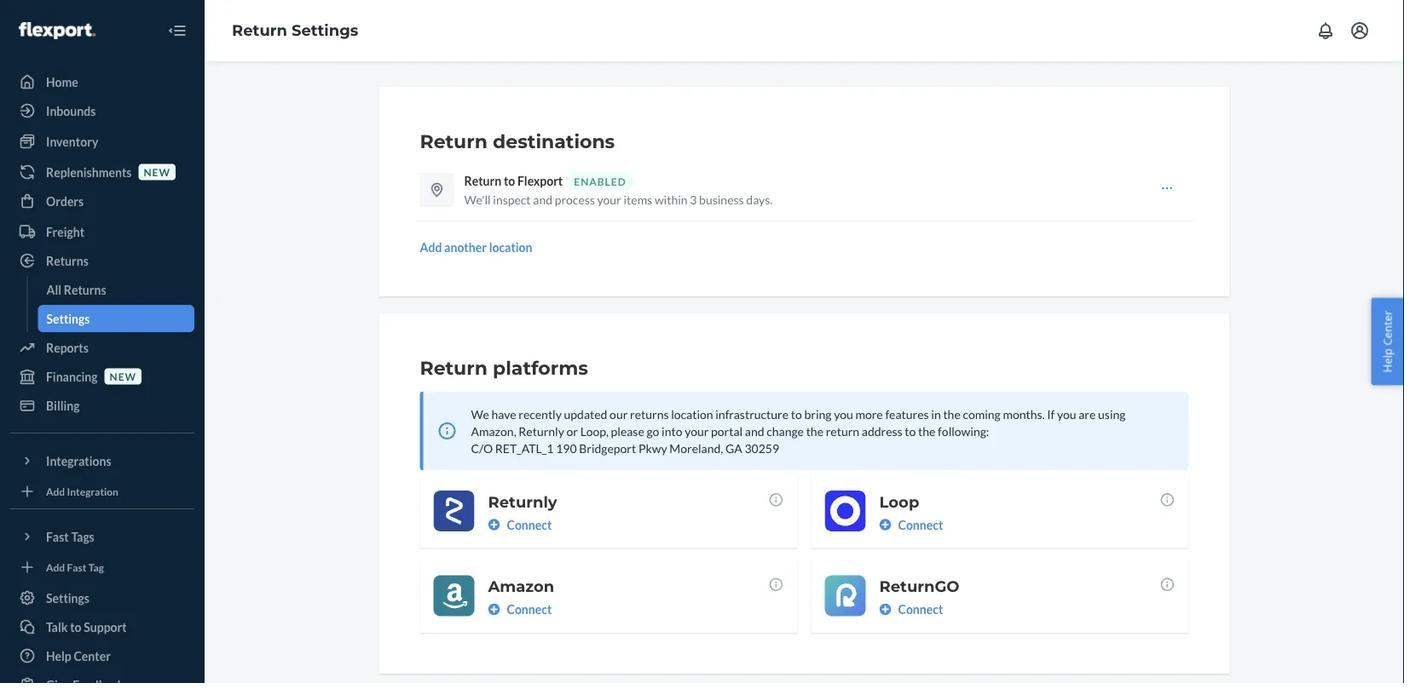 Task type: describe. For each thing, give the bounding box(es) containing it.
new for financing
[[110, 371, 137, 383]]

1 vertical spatial returnly
[[488, 493, 557, 512]]

connect for loop
[[898, 518, 944, 533]]

0 vertical spatial settings link
[[38, 305, 194, 333]]

are
[[1079, 407, 1096, 422]]

2 vertical spatial settings
[[46, 591, 90, 606]]

talk
[[46, 620, 68, 635]]

help center button
[[1372, 298, 1405, 386]]

plus circle image for returnly
[[488, 519, 500, 531]]

your inside we have recently updated our returns location infrastructure to bring you more features in the coming months. if you are using amazon, returnly or loop, please go into your portal and change the return address to the following: c/o ret_atl_1 190 bridgeport pkwy moreland, ga 30259
[[685, 424, 709, 439]]

integration
[[67, 486, 118, 498]]

to inside button
[[70, 620, 81, 635]]

talk to support
[[46, 620, 127, 635]]

we'll
[[464, 192, 491, 207]]

tags
[[71, 530, 94, 545]]

process
[[555, 192, 595, 207]]

add for add integration
[[46, 486, 65, 498]]

location inside button
[[489, 240, 533, 255]]

1 you from the left
[[834, 407, 853, 422]]

c/o
[[471, 441, 493, 456]]

fast inside add fast tag link
[[67, 562, 87, 574]]

connect link
[[880, 602, 1176, 619]]

all returns
[[46, 283, 106, 297]]

loop
[[880, 493, 920, 512]]

0 horizontal spatial help center
[[46, 649, 111, 664]]

have
[[492, 407, 516, 422]]

center inside button
[[1380, 311, 1396, 346]]

orders link
[[10, 188, 194, 215]]

0 vertical spatial returns
[[46, 254, 89, 268]]

pkwy
[[639, 441, 668, 456]]

return for return destinations
[[420, 130, 488, 153]]

return destinations
[[420, 130, 615, 153]]

we'll inspect and process your items within 3 business days.
[[464, 192, 773, 207]]

enabled
[[574, 175, 627, 188]]

business
[[699, 192, 744, 207]]

help inside button
[[1380, 349, 1396, 373]]

talk to support button
[[10, 614, 194, 641]]

return for return platforms
[[420, 357, 488, 380]]

reports link
[[10, 334, 194, 362]]

within
[[655, 192, 688, 207]]

add another location button
[[420, 239, 533, 256]]

we have recently updated our returns location infrastructure to bring you more features in the coming months. if you are using amazon, returnly or loop, please go into your portal and change the return address to the following: c/o ret_atl_1 190 bridgeport pkwy moreland, ga 30259
[[471, 407, 1126, 456]]

loop,
[[581, 424, 609, 439]]

home
[[46, 75, 78, 89]]

1 horizontal spatial the
[[919, 424, 936, 439]]

return platforms
[[420, 357, 588, 380]]

location inside we have recently updated our returns location infrastructure to bring you more features in the coming months. if you are using amazon, returnly or loop, please go into your portal and change the return address to the following: c/o ret_atl_1 190 bridgeport pkwy moreland, ga 30259
[[671, 407, 713, 422]]

return
[[826, 424, 860, 439]]

our
[[610, 407, 628, 422]]

ga
[[726, 441, 743, 456]]

open account menu image
[[1350, 20, 1371, 41]]

flexport logo image
[[19, 22, 95, 39]]

1 vertical spatial center
[[74, 649, 111, 664]]

return to flexport
[[464, 174, 563, 188]]

platforms
[[493, 357, 588, 380]]

add fast tag link
[[10, 558, 194, 578]]

add another location
[[420, 240, 533, 255]]

bring
[[805, 407, 832, 422]]

to up 'inspect'
[[504, 174, 515, 188]]

add integration
[[46, 486, 118, 498]]

days.
[[747, 192, 773, 207]]

portal
[[711, 424, 743, 439]]

months.
[[1003, 407, 1045, 422]]

reports
[[46, 341, 89, 355]]

ret_atl_1
[[495, 441, 554, 456]]

items
[[624, 192, 653, 207]]

amazon,
[[471, 424, 517, 439]]

help center link
[[10, 643, 194, 670]]

recently
[[519, 407, 562, 422]]

connect inside connect link
[[898, 603, 944, 617]]

0 horizontal spatial the
[[806, 424, 824, 439]]

following:
[[938, 424, 990, 439]]

return settings
[[232, 21, 359, 40]]

return settings link
[[232, 21, 359, 40]]

orders
[[46, 194, 84, 209]]

if
[[1048, 407, 1055, 422]]

add fast tag
[[46, 562, 104, 574]]

change
[[767, 424, 804, 439]]

connect button for returnly
[[488, 517, 552, 534]]

close navigation image
[[167, 20, 188, 41]]

go
[[647, 424, 660, 439]]

inspect
[[493, 192, 531, 207]]

moreland,
[[670, 441, 723, 456]]

to up change
[[791, 407, 802, 422]]

tag
[[88, 562, 104, 574]]

help center inside button
[[1380, 311, 1396, 373]]

connect for amazon
[[507, 603, 552, 617]]



Task type: locate. For each thing, give the bounding box(es) containing it.
1 vertical spatial settings
[[46, 312, 90, 326]]

location up into
[[671, 407, 713, 422]]

freight
[[46, 225, 84, 239]]

infrastructure
[[716, 407, 789, 422]]

fast
[[46, 530, 69, 545], [67, 562, 87, 574]]

inventory link
[[10, 128, 194, 155]]

help center
[[1380, 311, 1396, 373], [46, 649, 111, 664]]

or
[[567, 424, 578, 439]]

0 vertical spatial settings
[[292, 21, 359, 40]]

destinations
[[493, 130, 615, 153]]

0 vertical spatial add
[[420, 240, 442, 255]]

1 horizontal spatial and
[[745, 424, 765, 439]]

returns down freight
[[46, 254, 89, 268]]

0 vertical spatial fast
[[46, 530, 69, 545]]

bridgeport
[[579, 441, 636, 456]]

add left integration
[[46, 486, 65, 498]]

open notifications image
[[1316, 20, 1336, 41]]

returnly down recently
[[519, 424, 564, 439]]

0 vertical spatial returnly
[[519, 424, 564, 439]]

add for add another location
[[420, 240, 442, 255]]

plus circle image
[[880, 604, 892, 616]]

1 vertical spatial fast
[[67, 562, 87, 574]]

190
[[556, 441, 577, 456]]

plus circle image
[[488, 519, 500, 531], [880, 519, 892, 531], [488, 604, 500, 616]]

1 vertical spatial and
[[745, 424, 765, 439]]

the right in
[[944, 407, 961, 422]]

returns
[[630, 407, 669, 422]]

freight link
[[10, 218, 194, 246]]

location right the another
[[489, 240, 533, 255]]

to down features
[[905, 424, 916, 439]]

all returns link
[[38, 276, 194, 304]]

you right if
[[1058, 407, 1077, 422]]

home link
[[10, 68, 194, 96]]

help
[[1380, 349, 1396, 373], [46, 649, 71, 664]]

to right talk
[[70, 620, 81, 635]]

0 horizontal spatial new
[[110, 371, 137, 383]]

settings link up the talk to support button
[[10, 585, 194, 612]]

1 horizontal spatial location
[[671, 407, 713, 422]]

2 you from the left
[[1058, 407, 1077, 422]]

plus circle image for amazon
[[488, 604, 500, 616]]

0 vertical spatial and
[[533, 192, 553, 207]]

1 horizontal spatial your
[[685, 424, 709, 439]]

0 horizontal spatial help
[[46, 649, 71, 664]]

and inside we have recently updated our returns location infrastructure to bring you more features in the coming months. if you are using amazon, returnly or loop, please go into your portal and change the return address to the following: c/o ret_atl_1 190 bridgeport pkwy moreland, ga 30259
[[745, 424, 765, 439]]

new down reports link
[[110, 371, 137, 383]]

inbounds link
[[10, 97, 194, 125]]

fast left tag
[[67, 562, 87, 574]]

0 horizontal spatial location
[[489, 240, 533, 255]]

plus circle image up amazon
[[488, 519, 500, 531]]

1 vertical spatial your
[[685, 424, 709, 439]]

more
[[856, 407, 883, 422]]

1 vertical spatial help center
[[46, 649, 111, 664]]

plus circle image for loop
[[880, 519, 892, 531]]

returnly inside we have recently updated our returns location infrastructure to bring you more features in the coming months. if you are using amazon, returnly or loop, please go into your portal and change the return address to the following: c/o ret_atl_1 190 bridgeport pkwy moreland, ga 30259
[[519, 424, 564, 439]]

0 vertical spatial help
[[1380, 349, 1396, 373]]

return for return to flexport
[[464, 174, 502, 188]]

1 horizontal spatial you
[[1058, 407, 1077, 422]]

settings link
[[38, 305, 194, 333], [10, 585, 194, 612]]

connect
[[507, 518, 552, 533], [898, 518, 944, 533], [507, 603, 552, 617], [898, 603, 944, 617]]

to
[[504, 174, 515, 188], [791, 407, 802, 422], [905, 424, 916, 439], [70, 620, 81, 635]]

1 horizontal spatial new
[[144, 166, 171, 178]]

coming
[[963, 407, 1001, 422]]

the
[[944, 407, 961, 422], [806, 424, 824, 439], [919, 424, 936, 439]]

fast inside fast tags dropdown button
[[46, 530, 69, 545]]

connect button for loop
[[880, 517, 944, 534]]

new for replenishments
[[144, 166, 171, 178]]

financing
[[46, 370, 98, 384]]

features
[[886, 407, 929, 422]]

0 vertical spatial location
[[489, 240, 533, 255]]

connect up amazon
[[507, 518, 552, 533]]

using
[[1099, 407, 1126, 422]]

settings
[[292, 21, 359, 40], [46, 312, 90, 326], [46, 591, 90, 606]]

0 vertical spatial your
[[597, 192, 622, 207]]

1 vertical spatial help
[[46, 649, 71, 664]]

1 horizontal spatial help
[[1380, 349, 1396, 373]]

0 horizontal spatial your
[[597, 192, 622, 207]]

fast tags button
[[10, 524, 194, 551]]

inbounds
[[46, 104, 96, 118]]

add integration link
[[10, 482, 194, 502]]

connect down amazon
[[507, 603, 552, 617]]

integrations
[[46, 454, 111, 469]]

add down the fast tags
[[46, 562, 65, 574]]

1 vertical spatial new
[[110, 371, 137, 383]]

0 horizontal spatial center
[[74, 649, 111, 664]]

flexport
[[518, 174, 563, 188]]

1 vertical spatial settings link
[[10, 585, 194, 612]]

you
[[834, 407, 853, 422], [1058, 407, 1077, 422]]

0 vertical spatial center
[[1380, 311, 1396, 346]]

1 horizontal spatial help center
[[1380, 311, 1396, 373]]

you up return
[[834, 407, 853, 422]]

your down enabled
[[597, 192, 622, 207]]

billing link
[[10, 392, 194, 420]]

connect button
[[488, 517, 552, 534], [880, 517, 944, 534], [488, 602, 552, 619]]

integrations button
[[10, 448, 194, 475]]

we
[[471, 407, 489, 422]]

your up moreland,
[[685, 424, 709, 439]]

another
[[444, 240, 487, 255]]

0 vertical spatial new
[[144, 166, 171, 178]]

connect for returnly
[[507, 518, 552, 533]]

into
[[662, 424, 683, 439]]

2 vertical spatial add
[[46, 562, 65, 574]]

in
[[932, 407, 941, 422]]

1 vertical spatial location
[[671, 407, 713, 422]]

returns right all
[[64, 283, 106, 297]]

30259
[[745, 441, 780, 456]]

fast tags
[[46, 530, 94, 545]]

fast left tags
[[46, 530, 69, 545]]

3
[[690, 192, 697, 207]]

billing
[[46, 399, 80, 413]]

plus circle image down loop
[[880, 519, 892, 531]]

1 vertical spatial returns
[[64, 283, 106, 297]]

the down the bring
[[806, 424, 824, 439]]

please
[[611, 424, 645, 439]]

returns link
[[10, 247, 194, 275]]

replenishments
[[46, 165, 132, 180]]

0 vertical spatial help center
[[1380, 311, 1396, 373]]

connect button down loop
[[880, 517, 944, 534]]

connect down loop
[[898, 518, 944, 533]]

support
[[84, 620, 127, 635]]

add
[[420, 240, 442, 255], [46, 486, 65, 498], [46, 562, 65, 574]]

return for return settings
[[232, 21, 287, 40]]

location
[[489, 240, 533, 255], [671, 407, 713, 422]]

2 horizontal spatial the
[[944, 407, 961, 422]]

add inside button
[[420, 240, 442, 255]]

settings link down the all returns link
[[38, 305, 194, 333]]

connect button up amazon
[[488, 517, 552, 534]]

add for add fast tag
[[46, 562, 65, 574]]

add left the another
[[420, 240, 442, 255]]

1 horizontal spatial center
[[1380, 311, 1396, 346]]

inventory
[[46, 134, 98, 149]]

address
[[862, 424, 903, 439]]

new up the orders link
[[144, 166, 171, 178]]

returnly
[[519, 424, 564, 439], [488, 493, 557, 512]]

and down infrastructure
[[745, 424, 765, 439]]

connect button down amazon
[[488, 602, 552, 619]]

returnly down ret_atl_1 on the left of page
[[488, 493, 557, 512]]

connect button for amazon
[[488, 602, 552, 619]]

0 horizontal spatial you
[[834, 407, 853, 422]]

updated
[[564, 407, 608, 422]]

amazon
[[488, 578, 554, 597]]

0 horizontal spatial and
[[533, 192, 553, 207]]

all
[[46, 283, 61, 297]]

the down in
[[919, 424, 936, 439]]

connect down the 'returngo'
[[898, 603, 944, 617]]

returngo
[[880, 578, 960, 597]]

and down flexport
[[533, 192, 553, 207]]

your
[[597, 192, 622, 207], [685, 424, 709, 439]]

return
[[232, 21, 287, 40], [420, 130, 488, 153], [464, 174, 502, 188], [420, 357, 488, 380]]

plus circle image down amazon
[[488, 604, 500, 616]]

1 vertical spatial add
[[46, 486, 65, 498]]



Task type: vqa. For each thing, say whether or not it's contained in the screenshot.
using
yes



